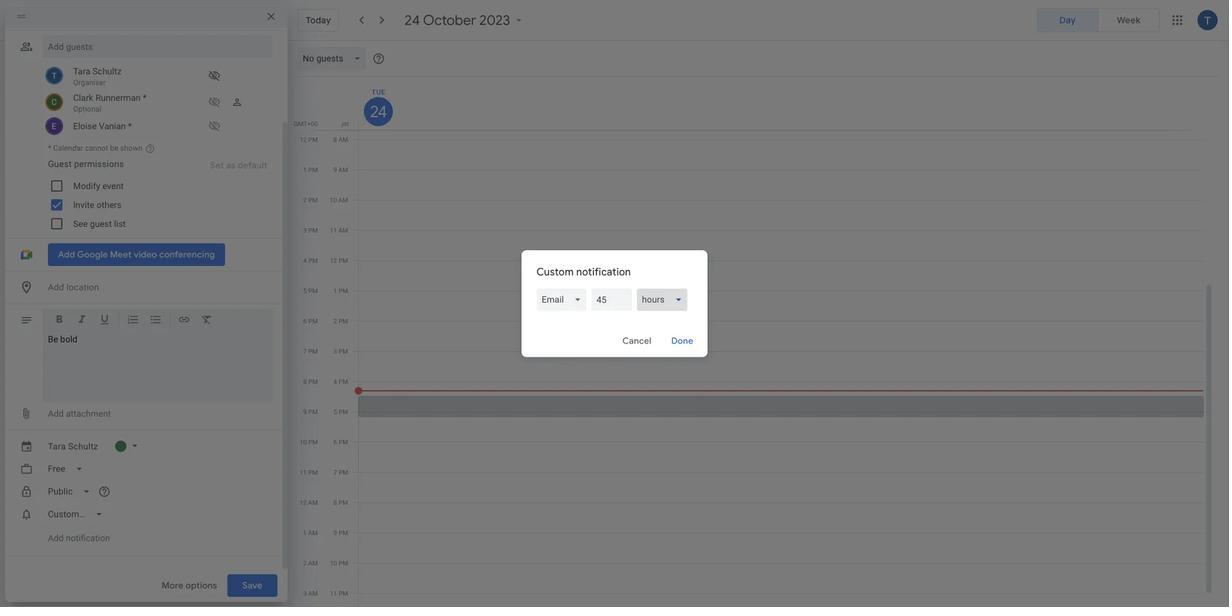 Task type: vqa. For each thing, say whether or not it's contained in the screenshot.
search box at bottom left
no



Task type: locate. For each thing, give the bounding box(es) containing it.
24
[[405, 11, 421, 29]]

* down tara schultz, organiser tree item
[[143, 92, 147, 103]]

1 vertical spatial 11 pm
[[330, 590, 348, 598]]

group containing guest permissions
[[43, 154, 273, 233]]

11
[[330, 227, 337, 234], [300, 469, 307, 476], [330, 590, 337, 598]]

0 vertical spatial 7
[[303, 348, 307, 355]]

1 horizontal spatial 3 pm
[[334, 348, 348, 355]]

tara schultz, organiser tree item
[[43, 63, 273, 90]]

1 horizontal spatial tara
[[73, 66, 90, 76]]

tara schultz
[[48, 441, 98, 452]]

10 up 12 am
[[300, 439, 307, 446]]

0 horizontal spatial 7
[[303, 348, 307, 355]]

1 horizontal spatial 7
[[334, 469, 337, 476]]

notification for custom notification
[[577, 266, 631, 278]]

6
[[303, 317, 307, 325], [334, 439, 337, 446]]

12 up 1 am
[[300, 499, 307, 507]]

2 vertical spatial 10
[[330, 560, 337, 567]]

1 down "11 am"
[[334, 287, 337, 295]]

1 horizontal spatial 6 pm
[[334, 439, 348, 446]]

numbered list image
[[127, 314, 139, 328]]

9 pm
[[303, 408, 318, 416], [334, 529, 348, 537]]

schultz down add attachment button
[[68, 441, 98, 452]]

2 vertical spatial 12
[[300, 499, 307, 507]]

notification for add notification
[[66, 534, 110, 544]]

None field
[[537, 289, 592, 311], [637, 289, 693, 311], [537, 289, 592, 311], [637, 289, 693, 311]]

* left calendar
[[48, 144, 51, 153]]

am down 8 am at the top of the page
[[339, 166, 348, 174]]

* for eloise vanian *
[[128, 121, 132, 131]]

schultz
[[93, 66, 122, 76], [68, 441, 98, 452]]

11 am
[[330, 227, 348, 234]]

1 vertical spatial 4
[[334, 378, 337, 386]]

0 vertical spatial 5
[[303, 287, 307, 295]]

notification
[[577, 266, 631, 278], [66, 534, 110, 544]]

4 pm
[[303, 257, 318, 264], [334, 378, 348, 386]]

add
[[48, 409, 64, 419], [48, 534, 64, 544]]

5 pm
[[303, 287, 318, 295], [334, 408, 348, 416]]

1 horizontal spatial 9 pm
[[334, 529, 348, 537]]

11 pm
[[300, 469, 318, 476], [330, 590, 348, 598]]

1 add from the top
[[48, 409, 64, 419]]

group
[[43, 154, 273, 233]]

am up 2 am
[[308, 529, 318, 537]]

tara for tara schultz
[[48, 441, 66, 452]]

0 horizontal spatial 10 pm
[[300, 439, 318, 446]]

option group
[[1037, 8, 1160, 32]]

*
[[143, 92, 147, 103], [128, 121, 132, 131], [48, 144, 51, 153]]

0 vertical spatial add
[[48, 409, 64, 419]]

1 vertical spatial 9
[[303, 408, 307, 416]]

0 vertical spatial 3 pm
[[303, 227, 318, 234]]

3 pm
[[303, 227, 318, 234], [334, 348, 348, 355]]

0 vertical spatial 6
[[303, 317, 307, 325]]

0 vertical spatial *
[[143, 92, 147, 103]]

am down 10 am
[[339, 227, 348, 234]]

2 vertical spatial 8
[[334, 499, 337, 507]]

1 vertical spatial 9 pm
[[334, 529, 348, 537]]

0 vertical spatial 1
[[303, 166, 307, 174]]

1 vertical spatial 5
[[334, 408, 337, 416]]

calendar
[[53, 144, 83, 153]]

notification inside dialog
[[577, 266, 631, 278]]

11 right 3 am
[[330, 590, 337, 598]]

1 horizontal spatial 6
[[334, 439, 337, 446]]

tara for tara schultz organiser
[[73, 66, 90, 76]]

0 horizontal spatial 6 pm
[[303, 317, 318, 325]]

1 pm
[[303, 166, 318, 174], [334, 287, 348, 295]]

1 vertical spatial 10
[[300, 439, 307, 446]]

0 vertical spatial 12 pm
[[300, 136, 318, 143]]

2 pm
[[303, 196, 318, 204], [334, 317, 348, 325]]

0 vertical spatial notification
[[577, 266, 631, 278]]

0 vertical spatial 4
[[303, 257, 307, 264]]

tara down add attachment button
[[48, 441, 66, 452]]

12 down "11 am"
[[330, 257, 337, 264]]

11 up 12 am
[[300, 469, 307, 476]]

24 october 2023
[[405, 11, 511, 29]]

insert link image
[[178, 314, 191, 328]]

tara up organiser
[[73, 66, 90, 76]]

8 am
[[334, 136, 348, 143]]

schultz up organiser
[[93, 66, 122, 76]]

1 down 12 am
[[303, 529, 307, 537]]

12 am
[[300, 499, 318, 507]]

am up 1 am
[[308, 499, 318, 507]]

1 horizontal spatial 5 pm
[[334, 408, 348, 416]]

gmt+00
[[294, 120, 318, 127]]

10
[[330, 196, 337, 204], [300, 439, 307, 446], [330, 560, 337, 567]]

1 horizontal spatial 5
[[334, 408, 337, 416]]

* inside eloise vanian tree item
[[128, 121, 132, 131]]

vanian
[[99, 121, 126, 131]]

0 vertical spatial 9 pm
[[303, 408, 318, 416]]

1 vertical spatial notification
[[66, 534, 110, 544]]

0 vertical spatial 11 pm
[[300, 469, 318, 476]]

tara
[[73, 66, 90, 76], [48, 441, 66, 452]]

1 pm down "11 am"
[[334, 287, 348, 295]]

1 pm left 9 am
[[303, 166, 318, 174]]

am down 2 am
[[308, 590, 318, 598]]

1 vertical spatial 8 pm
[[334, 499, 348, 507]]

7
[[303, 348, 307, 355], [334, 469, 337, 476]]

3
[[303, 227, 307, 234], [334, 348, 337, 355], [303, 590, 307, 598]]

runnerman
[[96, 92, 141, 103]]

october
[[423, 11, 477, 29]]

7 pm
[[303, 348, 318, 355], [334, 469, 348, 476]]

am
[[339, 136, 348, 143], [339, 166, 348, 174], [339, 196, 348, 204], [339, 227, 348, 234], [308, 499, 318, 507], [308, 529, 318, 537], [308, 560, 318, 567], [308, 590, 318, 598]]

guest
[[90, 219, 112, 229]]

24 october 2023 button
[[400, 11, 531, 29]]

11 pm up 12 am
[[300, 469, 318, 476]]

1 horizontal spatial *
[[128, 121, 132, 131]]

am for 12 am
[[308, 499, 318, 507]]

grid
[[293, 77, 1215, 608]]

2 vertical spatial 3
[[303, 590, 307, 598]]

1 vertical spatial 2
[[334, 317, 337, 325]]

1 horizontal spatial 4
[[334, 378, 337, 386]]

10 pm
[[300, 439, 318, 446], [330, 560, 348, 567]]

1
[[303, 166, 307, 174], [334, 287, 337, 295], [303, 529, 307, 537]]

1 horizontal spatial 7 pm
[[334, 469, 348, 476]]

1 horizontal spatial 12 pm
[[330, 257, 348, 264]]

am for 9 am
[[339, 166, 348, 174]]

0 horizontal spatial 5
[[303, 287, 307, 295]]

0 vertical spatial 6 pm
[[303, 317, 318, 325]]

0 vertical spatial 3
[[303, 227, 307, 234]]

eloise vanian tree item
[[43, 116, 273, 136]]

eloise vanian *
[[73, 121, 132, 131]]

6 pm
[[303, 317, 318, 325], [334, 439, 348, 446]]

done
[[672, 335, 694, 346]]

* right vanian at the left
[[128, 121, 132, 131]]

8 pm
[[303, 378, 318, 386], [334, 499, 348, 507]]

Description text field
[[48, 334, 268, 398]]

0 horizontal spatial 2 pm
[[303, 196, 318, 204]]

0 horizontal spatial 5 pm
[[303, 287, 318, 295]]

0 horizontal spatial 9 pm
[[303, 408, 318, 416]]

0 vertical spatial 10 pm
[[300, 439, 318, 446]]

schultz inside tara schultz organiser
[[93, 66, 122, 76]]

eloise
[[73, 121, 97, 131]]

0 horizontal spatial tara
[[48, 441, 66, 452]]

custom notification
[[537, 266, 631, 278]]

tara inside tara schultz organiser
[[73, 66, 90, 76]]

notification inside button
[[66, 534, 110, 544]]

11 down 10 am
[[330, 227, 337, 234]]

1 horizontal spatial 11 pm
[[330, 590, 348, 598]]

10 pm up 12 am
[[300, 439, 318, 446]]

1 vertical spatial 10 pm
[[330, 560, 348, 567]]

0 horizontal spatial notification
[[66, 534, 110, 544]]

0 vertical spatial schultz
[[93, 66, 122, 76]]

tara schultz organiser
[[73, 66, 122, 87]]

1 vertical spatial add
[[48, 534, 64, 544]]

am for 11 am
[[339, 227, 348, 234]]

4
[[303, 257, 307, 264], [334, 378, 337, 386]]

0 vertical spatial 8 pm
[[303, 378, 318, 386]]

9
[[334, 166, 337, 174], [303, 408, 307, 416], [334, 529, 337, 537]]

12 down gmt+00
[[300, 136, 307, 143]]

8
[[334, 136, 337, 143], [303, 378, 307, 386], [334, 499, 337, 507]]

1 vertical spatial tara
[[48, 441, 66, 452]]

12 pm
[[300, 136, 318, 143], [330, 257, 348, 264]]

1 vertical spatial *
[[128, 121, 132, 131]]

1 vertical spatial 5 pm
[[334, 408, 348, 416]]

add attachment
[[48, 409, 111, 419]]

2 vertical spatial *
[[48, 144, 51, 153]]

1 vertical spatial 12 pm
[[330, 257, 348, 264]]

formatting options toolbar
[[43, 309, 273, 336]]

0 horizontal spatial 11 pm
[[300, 469, 318, 476]]

10 am
[[330, 196, 348, 204]]

1 horizontal spatial 4 pm
[[334, 378, 348, 386]]

1 vertical spatial 2 pm
[[334, 317, 348, 325]]

10 right 2 am
[[330, 560, 337, 567]]

0 vertical spatial 2 pm
[[303, 196, 318, 204]]

2 add from the top
[[48, 534, 64, 544]]

11 pm right 3 am
[[330, 590, 348, 598]]

0 horizontal spatial 12 pm
[[300, 136, 318, 143]]

Day radio
[[1037, 8, 1099, 32]]

am down 9 am
[[339, 196, 348, 204]]

am up 3 am
[[308, 560, 318, 567]]

0 vertical spatial 8
[[334, 136, 337, 143]]

2 horizontal spatial *
[[143, 92, 147, 103]]

0 vertical spatial 1 pm
[[303, 166, 318, 174]]

1 vertical spatial 1 pm
[[334, 287, 348, 295]]

am down jot
[[339, 136, 348, 143]]

1 horizontal spatial 8 pm
[[334, 499, 348, 507]]

12 pm down gmt+00
[[300, 136, 318, 143]]

2 am
[[303, 560, 318, 567]]

others
[[97, 200, 122, 210]]

add notification button
[[43, 528, 115, 550]]

add for add attachment
[[48, 409, 64, 419]]

0 horizontal spatial 4 pm
[[303, 257, 318, 264]]

10 up "11 am"
[[330, 196, 337, 204]]

5
[[303, 287, 307, 295], [334, 408, 337, 416]]

pm
[[309, 136, 318, 143], [309, 166, 318, 174], [309, 196, 318, 204], [309, 227, 318, 234], [309, 257, 318, 264], [339, 257, 348, 264], [309, 287, 318, 295], [339, 287, 348, 295], [309, 317, 318, 325], [339, 317, 348, 325], [309, 348, 318, 355], [339, 348, 348, 355], [309, 378, 318, 386], [339, 378, 348, 386], [309, 408, 318, 416], [339, 408, 348, 416], [309, 439, 318, 446], [339, 439, 348, 446], [309, 469, 318, 476], [339, 469, 348, 476], [339, 499, 348, 507], [339, 529, 348, 537], [339, 560, 348, 567], [339, 590, 348, 598]]

* inside clark runnerman * optional
[[143, 92, 147, 103]]

12 pm down "11 am"
[[330, 257, 348, 264]]

1 vertical spatial 11
[[300, 469, 307, 476]]

10 pm right 2 am
[[330, 560, 348, 567]]

column header
[[358, 77, 1205, 130]]

am for 2 am
[[308, 560, 318, 567]]

1 vertical spatial schultz
[[68, 441, 98, 452]]

2
[[303, 196, 307, 204], [334, 317, 337, 325], [303, 560, 307, 567]]

12
[[300, 136, 307, 143], [330, 257, 337, 264], [300, 499, 307, 507]]

0 vertical spatial tara
[[73, 66, 90, 76]]

1 left 9 am
[[303, 166, 307, 174]]

list
[[114, 219, 126, 229]]



Task type: describe. For each thing, give the bounding box(es) containing it.
be bold
[[48, 334, 77, 345]]

0 vertical spatial 11
[[330, 227, 337, 234]]

2 vertical spatial 1
[[303, 529, 307, 537]]

bold image
[[53, 314, 66, 328]]

clark runnerman, optional tree item
[[43, 90, 273, 116]]

0 horizontal spatial 4
[[303, 257, 307, 264]]

am for 10 am
[[339, 196, 348, 204]]

Hours in advance for notification number field
[[597, 289, 627, 311]]

0 horizontal spatial 6
[[303, 317, 307, 325]]

clark runnerman * optional
[[73, 92, 147, 114]]

add attachment button
[[43, 403, 116, 425]]

guests invited to this event. tree
[[43, 63, 273, 136]]

guest permissions
[[48, 159, 124, 169]]

optional
[[73, 105, 101, 114]]

1 vertical spatial 7
[[334, 469, 337, 476]]

permissions
[[74, 159, 124, 169]]

week
[[1118, 15, 1141, 26]]

be
[[48, 334, 58, 345]]

am for 3 am
[[308, 590, 318, 598]]

3 am
[[303, 590, 318, 598]]

today button
[[298, 9, 339, 32]]

2 vertical spatial 2
[[303, 560, 307, 567]]

1 horizontal spatial 10 pm
[[330, 560, 348, 567]]

1 vertical spatial 8
[[303, 378, 307, 386]]

0 horizontal spatial 8 pm
[[303, 378, 318, 386]]

0 horizontal spatial *
[[48, 144, 51, 153]]

am for 8 am
[[339, 136, 348, 143]]

event
[[103, 181, 124, 191]]

clark
[[73, 92, 93, 103]]

schultz for tara schultz organiser
[[93, 66, 122, 76]]

be
[[110, 144, 118, 153]]

shown
[[120, 144, 143, 153]]

* calendar cannot be shown
[[48, 144, 143, 153]]

underline image
[[98, 314, 111, 328]]

0 vertical spatial 12
[[300, 136, 307, 143]]

45 hours before, as email element
[[537, 289, 693, 311]]

today
[[306, 15, 331, 26]]

organiser
[[73, 78, 106, 87]]

Week radio
[[1099, 8, 1160, 32]]

1 vertical spatial 3
[[334, 348, 337, 355]]

2 vertical spatial 9
[[334, 529, 337, 537]]

option group containing day
[[1037, 8, 1160, 32]]

0 horizontal spatial 3 pm
[[303, 227, 318, 234]]

1 vertical spatial 1
[[334, 287, 337, 295]]

modify event
[[73, 181, 124, 191]]

1 vertical spatial 12
[[330, 257, 337, 264]]

1 vertical spatial 7 pm
[[334, 469, 348, 476]]

done button
[[663, 326, 703, 356]]

custom notification dialog
[[522, 250, 708, 357]]

0 vertical spatial 4 pm
[[303, 257, 318, 264]]

bulleted list image
[[150, 314, 162, 328]]

day
[[1060, 15, 1077, 26]]

grid containing gmt+00
[[293, 77, 1215, 608]]

cannot
[[85, 144, 108, 153]]

0 vertical spatial 5 pm
[[303, 287, 318, 295]]

guest
[[48, 159, 72, 169]]

cancel button
[[617, 326, 658, 356]]

* for clark runnerman * optional
[[143, 92, 147, 103]]

invite others
[[73, 200, 122, 210]]

1 am
[[303, 529, 318, 537]]

invite
[[73, 200, 94, 210]]

9 am
[[334, 166, 348, 174]]

am for 1 am
[[308, 529, 318, 537]]

0 vertical spatial 9
[[334, 166, 337, 174]]

2 vertical spatial 11
[[330, 590, 337, 598]]

1 horizontal spatial 2 pm
[[334, 317, 348, 325]]

see
[[73, 219, 88, 229]]

2023
[[480, 11, 511, 29]]

jot
[[342, 120, 349, 127]]

remove formatting image
[[201, 314, 213, 328]]

1 vertical spatial 6 pm
[[334, 439, 348, 446]]

attachment
[[66, 409, 111, 419]]

0 vertical spatial 10
[[330, 196, 337, 204]]

1 vertical spatial 4 pm
[[334, 378, 348, 386]]

schultz for tara schultz
[[68, 441, 98, 452]]

custom
[[537, 266, 574, 278]]

see guest list
[[73, 219, 126, 229]]

bold
[[60, 334, 77, 345]]

1 vertical spatial 3 pm
[[334, 348, 348, 355]]

add notification
[[48, 534, 110, 544]]

0 vertical spatial 2
[[303, 196, 307, 204]]

1 horizontal spatial 1 pm
[[334, 287, 348, 295]]

0 vertical spatial 7 pm
[[303, 348, 318, 355]]

modify
[[73, 181, 100, 191]]

italic image
[[76, 314, 88, 328]]

cancel
[[623, 335, 652, 346]]

add for add notification
[[48, 534, 64, 544]]

0 horizontal spatial 1 pm
[[303, 166, 318, 174]]

1 vertical spatial 6
[[334, 439, 337, 446]]



